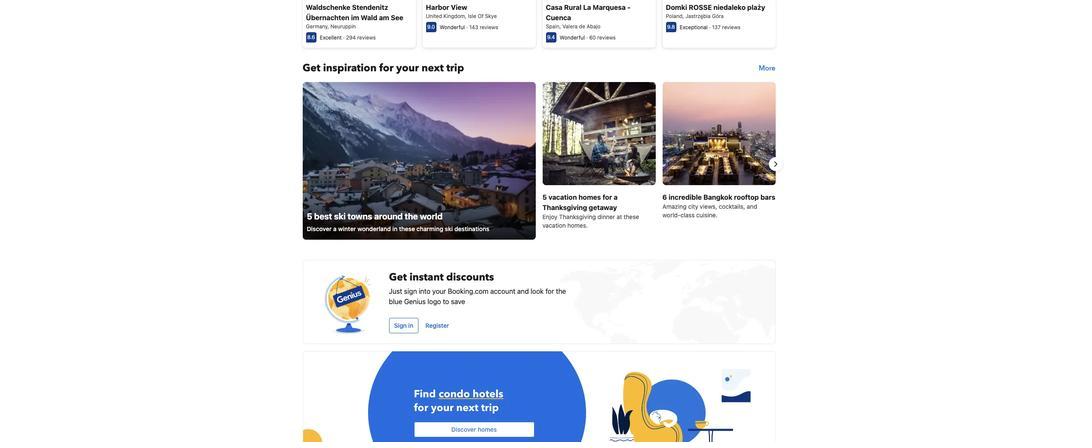 Task type: describe. For each thing, give the bounding box(es) containing it.
waldschenke stendenitz übernachten im wald am see germany, neuruppin
[[306, 3, 404, 30]]

save
[[451, 298, 465, 306]]

im
[[351, 14, 359, 21]]

account
[[491, 288, 516, 295]]

marquesa
[[593, 3, 626, 11]]

your inside the get instant discounts just sign into your booking.com account and look for the blue genius logo to save
[[433, 288, 446, 295]]

niedaleko
[[714, 3, 746, 11]]

and for discounts
[[518, 288, 529, 295]]

your inside find condo hotels for your next trip
[[431, 402, 454, 416]]

discounts
[[446, 271, 494, 285]]

harbor
[[426, 3, 450, 11]]

-
[[628, 3, 631, 11]]

sign
[[404, 288, 417, 295]]

around
[[374, 212, 403, 221]]

reviews for im
[[357, 34, 376, 41]]

0 vertical spatial thanksgiving
[[543, 204, 588, 212]]

getaway
[[589, 204, 617, 212]]

get for get instant discounts just sign into your booking.com account and look for the blue genius logo to save
[[389, 271, 407, 285]]

plaży
[[748, 3, 766, 11]]

9.4 element
[[546, 32, 557, 42]]

for inside find condo hotels for your next trip
[[414, 402, 429, 416]]

übernachten
[[306, 14, 350, 21]]

destinations
[[455, 225, 490, 233]]

and for bangkok
[[747, 203, 758, 210]]

excellent
[[320, 34, 342, 41]]

5 for 5 best ski towns around the world
[[307, 212, 312, 221]]

excellent element
[[320, 34, 342, 41]]

neuruppin
[[331, 23, 356, 30]]

see
[[391, 14, 404, 21]]

to
[[443, 298, 449, 306]]

find condo hotels for your next trip
[[414, 388, 504, 416]]

just
[[389, 288, 402, 295]]

1 vertical spatial discover
[[452, 427, 476, 434]]

look
[[531, 288, 544, 295]]

reviews for plaży
[[723, 24, 741, 30]]

kingdom,
[[444, 13, 467, 19]]

trip inside find condo hotels for your next trip
[[481, 402, 499, 416]]

into
[[419, 288, 431, 295]]

hotels
[[473, 388, 504, 402]]

0 vertical spatial your
[[396, 61, 419, 75]]

1 vertical spatial vacation
[[543, 222, 566, 229]]

best
[[314, 212, 332, 221]]

city
[[689, 203, 699, 210]]

cuenca
[[546, 14, 571, 21]]

isle
[[468, 13, 477, 19]]

views,
[[700, 203, 718, 210]]

9.0 element
[[426, 22, 437, 32]]

poland,
[[666, 13, 684, 19]]

excellent · 294 reviews
[[320, 34, 376, 41]]

dinner
[[598, 213, 615, 221]]

sign in link
[[389, 318, 419, 334]]

these inside 5 vacation homes for a thanksgiving getaway enjoy thanksgiving dinner at these vacation homes.
[[624, 213, 640, 221]]

these inside "5 best ski towns around the world discover a winter wonderland in these charming ski destinations"
[[399, 225, 415, 233]]

charming
[[417, 225, 444, 233]]

60
[[590, 34, 596, 41]]

the inside "5 best ski towns around the world discover a winter wonderland in these charming ski destinations"
[[405, 212, 418, 221]]

world
[[420, 212, 443, 221]]

more
[[759, 64, 776, 73]]

rosse
[[689, 3, 712, 11]]

294
[[346, 34, 356, 41]]

0 horizontal spatial next
[[422, 61, 444, 75]]

9.8 element
[[666, 22, 677, 32]]

wonderful element for cuenca
[[560, 34, 585, 41]]

next image
[[771, 159, 781, 169]]

wonderful · 143 reviews
[[440, 24, 499, 30]]

5 best ski towns around the world region
[[296, 82, 783, 246]]

harbor view united kingdom, isle of skye
[[426, 3, 497, 19]]

exceptional · 137 reviews
[[680, 24, 741, 30]]

reviews for marquesa
[[598, 34, 616, 41]]

world-
[[663, 212, 681, 219]]

137
[[713, 24, 721, 30]]

winter
[[338, 225, 356, 233]]

cuisine.
[[697, 212, 718, 219]]

wonderful for of
[[440, 24, 465, 30]]

domki
[[666, 3, 688, 11]]

8.6 element
[[306, 32, 316, 42]]

6 incredible bangkok rooftop bars image
[[663, 82, 776, 185]]

reviews for kingdom,
[[480, 24, 499, 30]]

incredible
[[669, 193, 702, 201]]

in inside "5 best ski towns around the world discover a winter wonderland in these charming ski destinations"
[[393, 225, 398, 233]]

for inside 5 vacation homes for a thanksgiving getaway enjoy thanksgiving dinner at these vacation homes.
[[603, 193, 613, 201]]

0 horizontal spatial homes
[[478, 427, 497, 434]]

rooftop
[[735, 193, 759, 201]]

wonderland
[[358, 225, 391, 233]]

discover homes
[[452, 427, 497, 434]]

wonderful for cuenca
[[560, 34, 585, 41]]

register
[[426, 322, 449, 329]]

9.0
[[428, 24, 435, 30]]

condo
[[439, 388, 470, 402]]

homes.
[[568, 222, 588, 229]]

· for united
[[467, 24, 468, 30]]

5 for 5 vacation homes for a thanksgiving getaway
[[543, 193, 547, 201]]

sign
[[394, 322, 407, 329]]



Task type: locate. For each thing, give the bounding box(es) containing it.
9.8
[[668, 24, 675, 30]]

1 vertical spatial 5
[[307, 212, 312, 221]]

for right inspiration
[[379, 61, 394, 75]]

1 horizontal spatial next
[[457, 402, 479, 416]]

wonderful element down kingdom,
[[440, 24, 465, 30]]

1 horizontal spatial wonderful
[[560, 34, 585, 41]]

and left look
[[518, 288, 529, 295]]

jastrzębia
[[686, 13, 711, 19]]

blue
[[389, 298, 403, 306]]

143
[[470, 24, 479, 30]]

get inside the get instant discounts just sign into your booking.com account and look for the blue genius logo to save
[[389, 271, 407, 285]]

1 vertical spatial and
[[518, 288, 529, 295]]

a inside "5 best ski towns around the world discover a winter wonderland in these charming ski destinations"
[[333, 225, 337, 233]]

0 vertical spatial in
[[393, 225, 398, 233]]

germany,
[[306, 23, 329, 30]]

1 vertical spatial in
[[409, 322, 414, 329]]

wonderful
[[440, 24, 465, 30], [560, 34, 585, 41]]

get up just
[[389, 271, 407, 285]]

reviews right 294
[[357, 34, 376, 41]]

6 incredible bangkok rooftop bars amazing city views, cocktails, and world-class cuisine.
[[663, 193, 776, 219]]

1 vertical spatial thanksgiving
[[559, 213, 596, 221]]

class
[[681, 212, 695, 219]]

exceptional
[[680, 24, 708, 30]]

ski
[[334, 212, 346, 221], [445, 225, 453, 233]]

and
[[747, 203, 758, 210], [518, 288, 529, 295]]

2 vertical spatial your
[[431, 402, 454, 416]]

bangkok
[[704, 193, 733, 201]]

valera
[[563, 23, 578, 30]]

0 vertical spatial and
[[747, 203, 758, 210]]

and inside the get instant discounts just sign into your booking.com account and look for the blue genius logo to save
[[518, 288, 529, 295]]

a
[[614, 193, 618, 201], [333, 225, 337, 233]]

0 horizontal spatial discover
[[307, 225, 332, 233]]

thanksgiving up 'enjoy'
[[543, 204, 588, 212]]

cocktails,
[[719, 203, 746, 210]]

ski up winter
[[334, 212, 346, 221]]

0 horizontal spatial the
[[405, 212, 418, 221]]

vacation up 'enjoy'
[[549, 193, 577, 201]]

1 vertical spatial a
[[333, 225, 337, 233]]

1 horizontal spatial these
[[624, 213, 640, 221]]

booking.com
[[448, 288, 489, 295]]

homes up getaway
[[579, 193, 601, 201]]

0 vertical spatial trip
[[447, 61, 464, 75]]

wonderful down kingdom,
[[440, 24, 465, 30]]

· left 137
[[710, 24, 711, 30]]

0 vertical spatial get
[[303, 61, 321, 75]]

1 vertical spatial get
[[389, 271, 407, 285]]

these
[[624, 213, 640, 221], [399, 225, 415, 233]]

spain,
[[546, 23, 561, 30]]

1 horizontal spatial discover
[[452, 427, 476, 434]]

5 up 'enjoy'
[[543, 193, 547, 201]]

at
[[617, 213, 622, 221]]

5 left best
[[307, 212, 312, 221]]

a inside 5 vacation homes for a thanksgiving getaway enjoy thanksgiving dinner at these vacation homes.
[[614, 193, 618, 201]]

wonderful down valera on the top right of the page
[[560, 34, 585, 41]]

de
[[579, 23, 586, 30]]

skye
[[485, 13, 497, 19]]

discover down find condo hotels for your next trip
[[452, 427, 476, 434]]

next up discover homes
[[457, 402, 479, 416]]

0 vertical spatial wonderful element
[[440, 24, 465, 30]]

get instant discounts just sign into your booking.com account and look for the blue genius logo to save
[[389, 271, 566, 306]]

a up getaway
[[614, 193, 618, 201]]

these down the around
[[399, 225, 415, 233]]

·
[[467, 24, 468, 30], [710, 24, 711, 30], [343, 34, 345, 41], [587, 34, 588, 41]]

1 vertical spatial trip
[[481, 402, 499, 416]]

united
[[426, 13, 442, 19]]

5 inside "5 best ski towns around the world discover a winter wonderland in these charming ski destinations"
[[307, 212, 312, 221]]

reviews right 60
[[598, 34, 616, 41]]

next inside find condo hotels for your next trip
[[457, 402, 479, 416]]

0 horizontal spatial wonderful element
[[440, 24, 465, 30]]

reviews down skye
[[480, 24, 499, 30]]

rural
[[564, 3, 582, 11]]

1 horizontal spatial 5
[[543, 193, 547, 201]]

góra
[[712, 13, 724, 19]]

for inside the get instant discounts just sign into your booking.com account and look for the blue genius logo to save
[[546, 288, 554, 295]]

1 vertical spatial wonderful element
[[560, 34, 585, 41]]

0 horizontal spatial 5
[[307, 212, 312, 221]]

these right at at the right top of the page
[[624, 213, 640, 221]]

bars
[[761, 193, 776, 201]]

0 horizontal spatial in
[[393, 225, 398, 233]]

9.4
[[548, 34, 555, 40]]

your
[[396, 61, 419, 75], [433, 288, 446, 295], [431, 402, 454, 416]]

0 vertical spatial the
[[405, 212, 418, 221]]

genius
[[404, 298, 426, 306]]

waldschenke
[[306, 3, 351, 11]]

0 horizontal spatial ski
[[334, 212, 346, 221]]

thanksgiving
[[543, 204, 588, 212], [559, 213, 596, 221]]

find
[[414, 388, 436, 402]]

0 horizontal spatial trip
[[447, 61, 464, 75]]

0 vertical spatial ski
[[334, 212, 346, 221]]

1 horizontal spatial in
[[409, 322, 414, 329]]

vacation down 'enjoy'
[[543, 222, 566, 229]]

of
[[478, 13, 484, 19]]

1 vertical spatial homes
[[478, 427, 497, 434]]

· left 294
[[343, 34, 345, 41]]

register link
[[422, 318, 453, 334]]

1 horizontal spatial trip
[[481, 402, 499, 416]]

0 vertical spatial next
[[422, 61, 444, 75]]

the inside the get instant discounts just sign into your booking.com account and look for the blue genius logo to save
[[556, 288, 566, 295]]

in
[[393, 225, 398, 233], [409, 322, 414, 329]]

for
[[379, 61, 394, 75], [603, 193, 613, 201], [546, 288, 554, 295], [414, 402, 429, 416]]

5 vacation homes for a thanksgiving getaway enjoy thanksgiving dinner at these vacation homes.
[[543, 193, 640, 229]]

get down 8.6 element
[[303, 61, 321, 75]]

0 vertical spatial wonderful
[[440, 24, 465, 30]]

0 vertical spatial homes
[[579, 193, 601, 201]]

trip
[[447, 61, 464, 75], [481, 402, 499, 416]]

get
[[303, 61, 321, 75], [389, 271, 407, 285]]

instant
[[410, 271, 444, 285]]

· for übernachten
[[343, 34, 345, 41]]

sign in
[[394, 322, 414, 329]]

a left winter
[[333, 225, 337, 233]]

1 horizontal spatial and
[[747, 203, 758, 210]]

1 horizontal spatial get
[[389, 271, 407, 285]]

in right sign
[[409, 322, 414, 329]]

discover inside "5 best ski towns around the world discover a winter wonderland in these charming ski destinations"
[[307, 225, 332, 233]]

more link
[[759, 61, 776, 75]]

stendenitz
[[352, 3, 388, 11]]

6
[[663, 193, 667, 201]]

5
[[543, 193, 547, 201], [307, 212, 312, 221]]

0 vertical spatial these
[[624, 213, 640, 221]]

and down rooftop
[[747, 203, 758, 210]]

1 vertical spatial next
[[457, 402, 479, 416]]

1 horizontal spatial homes
[[579, 193, 601, 201]]

towns
[[348, 212, 373, 221]]

0 vertical spatial discover
[[307, 225, 332, 233]]

thanksgiving up homes.
[[559, 213, 596, 221]]

domki rosse niedaleko plaży poland, jastrzębia góra
[[666, 3, 766, 19]]

homes inside 5 vacation homes for a thanksgiving getaway enjoy thanksgiving dinner at these vacation homes.
[[579, 193, 601, 201]]

abajo
[[587, 23, 601, 30]]

wonderful · 60 reviews
[[560, 34, 616, 41]]

for left condo
[[414, 402, 429, 416]]

for right look
[[546, 288, 554, 295]]

view
[[451, 3, 468, 11]]

1 horizontal spatial wonderful element
[[560, 34, 585, 41]]

logo
[[428, 298, 441, 306]]

1 vertical spatial ski
[[445, 225, 453, 233]]

homes down hotels
[[478, 427, 497, 434]]

1 vertical spatial the
[[556, 288, 566, 295]]

the left world
[[405, 212, 418, 221]]

casa
[[546, 3, 563, 11]]

0 horizontal spatial a
[[333, 225, 337, 233]]

and inside '6 incredible bangkok rooftop bars amazing city views, cocktails, and world-class cuisine.'
[[747, 203, 758, 210]]

am
[[379, 14, 389, 21]]

next down 9.0 element
[[422, 61, 444, 75]]

homes
[[579, 193, 601, 201], [478, 427, 497, 434]]

0 horizontal spatial get
[[303, 61, 321, 75]]

1 horizontal spatial a
[[614, 193, 618, 201]]

1 horizontal spatial ski
[[445, 225, 453, 233]]

casa rural la marquesa - cuenca spain, valera de abajo
[[546, 3, 631, 30]]

1 horizontal spatial the
[[556, 288, 566, 295]]

0 vertical spatial vacation
[[549, 193, 577, 201]]

0 horizontal spatial wonderful
[[440, 24, 465, 30]]

wonderful element down valera on the top right of the page
[[560, 34, 585, 41]]

get for get inspiration for your next trip
[[303, 61, 321, 75]]

· for niedaleko
[[710, 24, 711, 30]]

0 horizontal spatial and
[[518, 288, 529, 295]]

5 best ski towns around the world discover a winter wonderland in these charming ski destinations
[[307, 212, 490, 233]]

1 vertical spatial these
[[399, 225, 415, 233]]

wald
[[361, 14, 378, 21]]

8.6
[[307, 34, 315, 40]]

get inspiration for your next trip
[[303, 61, 464, 75]]

ski right the charming
[[445, 225, 453, 233]]

0 vertical spatial a
[[614, 193, 618, 201]]

0 horizontal spatial these
[[399, 225, 415, 233]]

amazing
[[663, 203, 687, 210]]

wonderful element
[[440, 24, 465, 30], [560, 34, 585, 41]]

for up getaway
[[603, 193, 613, 201]]

0 vertical spatial 5
[[543, 193, 547, 201]]

la
[[584, 3, 591, 11]]

5 vacation homes for a thanksgiving getaway image
[[543, 82, 656, 185]]

exceptional element
[[680, 24, 708, 30]]

wonderful element for of
[[440, 24, 465, 30]]

the
[[405, 212, 418, 221], [556, 288, 566, 295]]

· left 143
[[467, 24, 468, 30]]

· for la
[[587, 34, 588, 41]]

5 inside 5 vacation homes for a thanksgiving getaway enjoy thanksgiving dinner at these vacation homes.
[[543, 193, 547, 201]]

inspiration
[[323, 61, 377, 75]]

discover down best
[[307, 225, 332, 233]]

in down the around
[[393, 225, 398, 233]]

· left 60
[[587, 34, 588, 41]]

reviews right 137
[[723, 24, 741, 30]]

1 vertical spatial your
[[433, 288, 446, 295]]

the right look
[[556, 288, 566, 295]]

1 vertical spatial wonderful
[[560, 34, 585, 41]]



Task type: vqa. For each thing, say whether or not it's contained in the screenshot.
these in 5 VACATION HOMES FOR A THANKSGIVING GETAWAY ENJOY THANKSGIVING DINNER AT THESE VACATION HOMES.
yes



